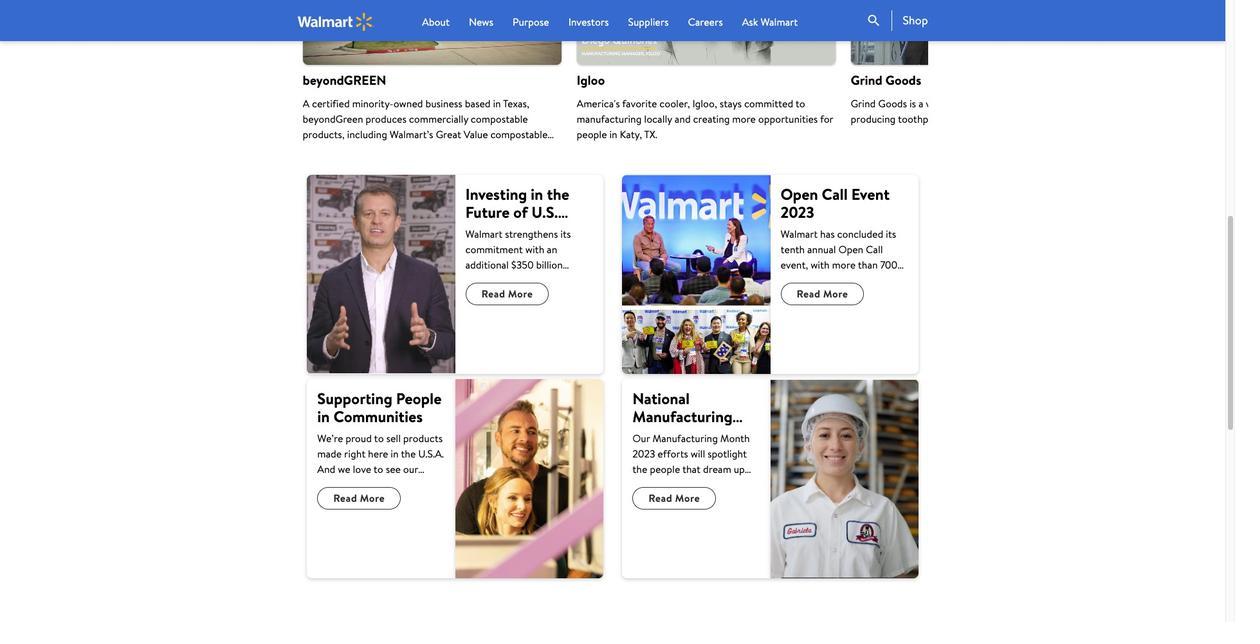 Task type: describe. For each thing, give the bounding box(es) containing it.
on
[[692, 478, 703, 492]]

tenth
[[781, 242, 805, 257]]

investing in the future of u.s. manufacturing
[[466, 183, 570, 241]]

investing
[[466, 183, 527, 205]]

dream
[[703, 462, 732, 477]]

read more for national manufacturing month 2023
[[649, 491, 700, 506]]

efforts
[[658, 447, 688, 461]]

ask walmart
[[742, 15, 798, 29]]

read more link for open call event 2023
[[781, 283, 908, 305]]

beyondgreen
[[303, 71, 386, 89]]

national
[[633, 388, 690, 410]]

toothpaste
[[898, 112, 947, 126]]

grind goods
[[851, 71, 922, 89]]

that
[[683, 462, 701, 477]]

business
[[426, 96, 463, 110]]

month for our manufacturing month 2023 efforts will spotlight the people that dream up the products on walmart shelves across the country – our suppliers.
[[721, 432, 750, 446]]

creating
[[693, 112, 730, 126]]

igloo
[[577, 71, 605, 89]]

read more for investing in the future of u.s. manufacturing
[[482, 287, 533, 301]]

0 vertical spatial call
[[822, 183, 848, 205]]

favorite
[[622, 96, 657, 110]]

across
[[667, 493, 695, 508]]

national manufacturing month 2023
[[633, 388, 733, 446]]

event
[[852, 183, 890, 205]]

goods for grind goods is a veteran-owned and american made, producing toothpaste with a purpose.
[[879, 96, 907, 110]]

our manufacturing month 2023 efforts will spotlight the people that dream up the products on walmart shelves across the country – our suppliers.
[[633, 432, 758, 523]]

–
[[752, 493, 758, 508]]

read for open call event 2023
[[797, 287, 821, 301]]

a certified minority-owned business based in texas, beyondgreen produces commercially compostable products, including walmart's great value compostable cutlery.
[[303, 96, 548, 157]]

about button
[[422, 14, 450, 30]]

committed
[[745, 96, 794, 110]]

the down our
[[633, 462, 648, 477]]

0 vertical spatial walmart
[[761, 15, 798, 29]]

walmart inside "open call event 2023 walmart has concluded its tenth annual open call event, with more than 700 businesses from around the country pitching"
[[781, 227, 818, 241]]

of
[[514, 201, 528, 223]]

will
[[691, 447, 705, 461]]

than
[[858, 258, 878, 272]]

certified
[[312, 96, 350, 110]]

manufacturing for national
[[633, 406, 733, 428]]

1 vertical spatial compostable
[[491, 127, 548, 141]]

to
[[796, 96, 806, 110]]

news button
[[469, 14, 494, 30]]

investors
[[569, 15, 609, 29]]

more for open call event 2023
[[824, 287, 848, 301]]

0 horizontal spatial a
[[919, 96, 924, 110]]

700
[[881, 258, 898, 272]]

more inside "open call event 2023 walmart has concluded its tenth annual open call event, with more than 700 businesses from around the country pitching"
[[832, 258, 856, 272]]

tx.
[[644, 127, 658, 141]]

products,
[[303, 127, 345, 141]]

owned inside grind goods is a veteran-owned and american made, producing toothpaste with a purpose.
[[964, 96, 994, 110]]

news
[[469, 15, 494, 29]]

careers link
[[688, 14, 723, 30]]

has
[[820, 227, 835, 241]]

pitching
[[818, 289, 854, 303]]

grind goods is a veteran-owned and american made, producing toothpaste with a purpose.
[[851, 96, 1087, 126]]

open call event 2023 walmart has concluded its tenth annual open call event, with more than 700 businesses from around the country pitching
[[781, 183, 902, 303]]

owned inside a certified minority-owned business based in texas, beyondgreen produces commercially compostable products, including walmart's great value compostable cutlery.
[[394, 96, 423, 110]]

our
[[633, 432, 650, 446]]

goods for grind goods
[[886, 71, 922, 89]]

in inside the supporting people in communities
[[317, 406, 330, 428]]

purpose
[[513, 15, 549, 29]]

careers
[[688, 15, 723, 29]]

a
[[303, 96, 310, 110]]

people
[[396, 388, 442, 410]]

shop
[[903, 12, 928, 28]]

about
[[422, 15, 450, 29]]

country inside "open call event 2023 walmart has concluded its tenth annual open call event, with more than 700 businesses from around the country pitching"
[[781, 289, 815, 303]]

texas,
[[503, 96, 530, 110]]

walmart inside our manufacturing month 2023 efforts will spotlight the people that dream up the products on walmart shelves across the country – our suppliers.
[[706, 478, 743, 492]]

with inside "open call event 2023 walmart has concluded its tenth annual open call event, with more than 700 businesses from around the country pitching"
[[811, 258, 830, 272]]

stays
[[720, 96, 742, 110]]

0 vertical spatial compostable
[[471, 112, 528, 126]]

and inside grind goods is a veteran-owned and american made, producing toothpaste with a purpose.
[[996, 96, 1012, 110]]

veteran-
[[926, 96, 964, 110]]

u.s.
[[532, 201, 558, 223]]

search
[[866, 13, 882, 28]]

people inside our manufacturing month 2023 efforts will spotlight the people that dream up the products on walmart shelves across the country – our suppliers.
[[650, 462, 680, 477]]

purpose button
[[513, 14, 549, 30]]

in inside a certified minority-owned business based in texas, beyondgreen produces commercially compostable products, including walmart's great value compostable cutlery.
[[493, 96, 501, 110]]

read more link for national manufacturing month 2023
[[633, 488, 760, 510]]

1 vertical spatial a
[[971, 112, 976, 126]]

purpose.
[[978, 112, 1016, 126]]

based
[[465, 96, 491, 110]]

minority-
[[352, 96, 394, 110]]

read more link for supporting people in communities
[[317, 488, 445, 510]]

investors button
[[569, 14, 609, 30]]

cutlery.
[[303, 143, 336, 157]]

read more link for investing in the future of u.s. manufacturing
[[466, 283, 593, 305]]

event,
[[781, 258, 808, 272]]

read for national manufacturing month 2023
[[649, 491, 673, 506]]

beyondgreen
[[303, 112, 363, 126]]

future
[[466, 201, 510, 223]]

2023 for open
[[781, 201, 815, 223]]



Task type: vqa. For each thing, say whether or not it's contained in the screenshot.
through
no



Task type: locate. For each thing, give the bounding box(es) containing it.
call up than
[[866, 242, 883, 257]]

ask
[[742, 15, 758, 29]]

1 vertical spatial goods
[[879, 96, 907, 110]]

great
[[436, 127, 461, 141]]

call
[[822, 183, 848, 205], [866, 242, 883, 257]]

2 grind from the top
[[851, 96, 876, 110]]

in right 'based'
[[493, 96, 501, 110]]

is
[[910, 96, 916, 110]]

america's
[[577, 96, 620, 110]]

0 horizontal spatial owned
[[394, 96, 423, 110]]

ask walmart link
[[742, 14, 798, 30]]

manufacturing inside our manufacturing month 2023 efforts will spotlight the people that dream up the products on walmart shelves across the country – our suppliers.
[[653, 432, 718, 446]]

in down manufacturing
[[610, 127, 618, 141]]

from
[[830, 273, 852, 287]]

1 owned from the left
[[394, 96, 423, 110]]

products
[[650, 478, 690, 492]]

up
[[734, 462, 745, 477]]

grind inside grind goods is a veteran-owned and american made, producing toothpaste with a purpose.
[[851, 96, 876, 110]]

1 vertical spatial call
[[866, 242, 883, 257]]

1 vertical spatial walmart
[[781, 227, 818, 241]]

0 horizontal spatial call
[[822, 183, 848, 205]]

1 horizontal spatial month
[[721, 432, 750, 446]]

1 vertical spatial country
[[715, 493, 750, 508]]

and
[[996, 96, 1012, 110], [675, 112, 691, 126]]

the down 700
[[887, 273, 902, 287]]

locally
[[644, 112, 672, 126]]

the up shelves
[[633, 478, 648, 492]]

more down stays
[[733, 112, 756, 126]]

goods up is on the right top of the page
[[886, 71, 922, 89]]

1 vertical spatial grind
[[851, 96, 876, 110]]

1 vertical spatial more
[[832, 258, 856, 272]]

owned up produces at the top left
[[394, 96, 423, 110]]

value
[[464, 127, 488, 141]]

country inside our manufacturing month 2023 efforts will spotlight the people that dream up the products on walmart shelves across the country – our suppliers.
[[715, 493, 750, 508]]

in right of
[[531, 183, 543, 205]]

home image
[[298, 13, 374, 31]]

1 horizontal spatial a
[[971, 112, 976, 126]]

0 vertical spatial and
[[996, 96, 1012, 110]]

0 horizontal spatial open
[[781, 183, 818, 205]]

read
[[482, 287, 505, 301], [797, 287, 821, 301], [334, 491, 357, 506], [649, 491, 673, 506]]

month inside our manufacturing month 2023 efforts will spotlight the people that dream up the products on walmart shelves across the country – our suppliers.
[[721, 432, 750, 446]]

0 vertical spatial with
[[950, 112, 969, 126]]

call left event
[[822, 183, 848, 205]]

communities
[[334, 406, 423, 428]]

0 horizontal spatial and
[[675, 112, 691, 126]]

0 vertical spatial grind
[[851, 71, 883, 89]]

2023 down our
[[633, 447, 655, 461]]

1 horizontal spatial country
[[781, 289, 815, 303]]

suppliers button
[[628, 14, 669, 30]]

the down on
[[698, 493, 712, 508]]

more
[[733, 112, 756, 126], [832, 258, 856, 272]]

businesses
[[781, 273, 827, 287]]

2023 inside national manufacturing month 2023
[[681, 424, 715, 446]]

suppliers.
[[650, 509, 691, 523]]

1 vertical spatial and
[[675, 112, 691, 126]]

open down concluded
[[839, 242, 864, 257]]

read for investing in the future of u.s. manufacturing
[[482, 287, 505, 301]]

owned up the "purpose."
[[964, 96, 994, 110]]

the
[[547, 183, 570, 205], [887, 273, 902, 287], [633, 462, 648, 477], [633, 478, 648, 492], [698, 493, 712, 508]]

people inside america's favorite cooler, igloo, stays committed to manufacturing locally and creating more opportunities for people in katy, tx.
[[577, 127, 607, 141]]

1 horizontal spatial more
[[832, 258, 856, 272]]

goods inside grind goods is a veteran-owned and american made, producing toothpaste with a purpose.
[[879, 96, 907, 110]]

2 owned from the left
[[964, 96, 994, 110]]

supporting
[[317, 388, 393, 410]]

concluded
[[838, 227, 884, 241]]

people up products
[[650, 462, 680, 477]]

for
[[820, 112, 834, 126]]

american
[[1015, 96, 1057, 110]]

shop link
[[892, 10, 928, 31]]

walmart down dream
[[706, 478, 743, 492]]

1 horizontal spatial 2023
[[681, 424, 715, 446]]

manufacturing for our
[[653, 432, 718, 446]]

1 vertical spatial manufacturing
[[633, 406, 733, 428]]

a right is on the right top of the page
[[919, 96, 924, 110]]

2 vertical spatial walmart
[[706, 478, 743, 492]]

1 vertical spatial 2023
[[681, 424, 715, 446]]

0 horizontal spatial more
[[733, 112, 756, 126]]

walmart's
[[390, 127, 433, 141]]

in inside investing in the future of u.s. manufacturing
[[531, 183, 543, 205]]

0 horizontal spatial 2023
[[633, 447, 655, 461]]

producing
[[851, 112, 896, 126]]

people down manufacturing
[[577, 127, 607, 141]]

with inside grind goods is a veteran-owned and american made, producing toothpaste with a purpose.
[[950, 112, 969, 126]]

made,
[[1060, 96, 1087, 110]]

more for investing in the future of u.s. manufacturing
[[508, 287, 533, 301]]

with down annual
[[811, 258, 830, 272]]

2023 for our
[[633, 447, 655, 461]]

suppliers
[[628, 15, 669, 29]]

0 vertical spatial more
[[733, 112, 756, 126]]

grind for grind goods
[[851, 71, 883, 89]]

0 vertical spatial manufacturing
[[466, 219, 566, 241]]

in inside america's favorite cooler, igloo, stays committed to manufacturing locally and creating more opportunities for people in katy, tx.
[[610, 127, 618, 141]]

0 vertical spatial a
[[919, 96, 924, 110]]

0 horizontal spatial with
[[811, 258, 830, 272]]

supporting people in communities
[[317, 388, 442, 428]]

0 vertical spatial 2023
[[781, 201, 815, 223]]

spotlight
[[708, 447, 747, 461]]

2023 up will
[[681, 424, 715, 446]]

the right of
[[547, 183, 570, 205]]

2 vertical spatial manufacturing
[[653, 432, 718, 446]]

our
[[633, 509, 648, 523]]

walmart right ask
[[761, 15, 798, 29]]

walmart up the tenth
[[781, 227, 818, 241]]

read for supporting people in communities
[[334, 491, 357, 506]]

manufacturing inside investing in the future of u.s. manufacturing
[[466, 219, 566, 241]]

more for supporting people in communities
[[360, 491, 385, 506]]

read more for supporting people in communities
[[334, 491, 385, 506]]

0 vertical spatial open
[[781, 183, 818, 205]]

the inside "open call event 2023 walmart has concluded its tenth annual open call event, with more than 700 businesses from around the country pitching"
[[887, 273, 902, 287]]

and down cooler,
[[675, 112, 691, 126]]

0 vertical spatial goods
[[886, 71, 922, 89]]

country left –
[[715, 493, 750, 508]]

read more
[[482, 287, 533, 301], [797, 287, 848, 301], [334, 491, 385, 506], [649, 491, 700, 506]]

month inside national manufacturing month 2023
[[633, 424, 677, 446]]

in
[[493, 96, 501, 110], [610, 127, 618, 141], [531, 183, 543, 205], [317, 406, 330, 428]]

with down veteran-
[[950, 112, 969, 126]]

more
[[508, 287, 533, 301], [824, 287, 848, 301], [360, 491, 385, 506], [675, 491, 700, 506]]

month for national manufacturing month 2023
[[633, 424, 677, 446]]

open up the tenth
[[781, 183, 818, 205]]

0 horizontal spatial people
[[577, 127, 607, 141]]

0 horizontal spatial month
[[633, 424, 677, 446]]

open
[[781, 183, 818, 205], [839, 242, 864, 257]]

country
[[781, 289, 815, 303], [715, 493, 750, 508]]

2023 inside "open call event 2023 walmart has concluded its tenth annual open call event, with more than 700 businesses from around the country pitching"
[[781, 201, 815, 223]]

1 horizontal spatial owned
[[964, 96, 994, 110]]

around
[[854, 273, 885, 287]]

2023 inside our manufacturing month 2023 efforts will spotlight the people that dream up the products on walmart shelves across the country – our suppliers.
[[633, 447, 655, 461]]

2023 for national
[[681, 424, 715, 446]]

walmart
[[761, 15, 798, 29], [781, 227, 818, 241], [706, 478, 743, 492]]

1 vertical spatial open
[[839, 242, 864, 257]]

1 horizontal spatial people
[[650, 462, 680, 477]]

month up efforts
[[633, 424, 677, 446]]

month
[[633, 424, 677, 446], [721, 432, 750, 446]]

month up spotlight
[[721, 432, 750, 446]]

0 vertical spatial country
[[781, 289, 815, 303]]

read more link
[[466, 283, 593, 305], [781, 283, 908, 305], [317, 488, 445, 510], [633, 488, 760, 510]]

country down businesses
[[781, 289, 815, 303]]

shelves
[[633, 493, 665, 508]]

2023 up the tenth
[[781, 201, 815, 223]]

0 horizontal spatial country
[[715, 493, 750, 508]]

cooler,
[[660, 96, 690, 110]]

america's favorite cooler, igloo, stays committed to manufacturing locally and creating more opportunities for people in katy, tx.
[[577, 96, 834, 141]]

people
[[577, 127, 607, 141], [650, 462, 680, 477]]

1 grind from the top
[[851, 71, 883, 89]]

1 vertical spatial people
[[650, 462, 680, 477]]

compostable
[[471, 112, 528, 126], [491, 127, 548, 141]]

2 vertical spatial 2023
[[633, 447, 655, 461]]

more for national manufacturing month 2023
[[675, 491, 700, 506]]

igloo,
[[693, 96, 717, 110]]

produces
[[366, 112, 407, 126]]

its
[[886, 227, 897, 241]]

1 vertical spatial with
[[811, 258, 830, 272]]

0 vertical spatial people
[[577, 127, 607, 141]]

more up from
[[832, 258, 856, 272]]

in left communities
[[317, 406, 330, 428]]

manufacturing
[[577, 112, 642, 126]]

annual
[[808, 242, 836, 257]]

katy,
[[620, 127, 642, 141]]

a left the "purpose."
[[971, 112, 976, 126]]

1 horizontal spatial and
[[996, 96, 1012, 110]]

with
[[950, 112, 969, 126], [811, 258, 830, 272]]

1 horizontal spatial call
[[866, 242, 883, 257]]

commercially
[[409, 112, 469, 126]]

2 horizontal spatial 2023
[[781, 201, 815, 223]]

the inside investing in the future of u.s. manufacturing
[[547, 183, 570, 205]]

1 horizontal spatial open
[[839, 242, 864, 257]]

and inside america's favorite cooler, igloo, stays committed to manufacturing locally and creating more opportunities for people in katy, tx.
[[675, 112, 691, 126]]

2023
[[781, 201, 815, 223], [681, 424, 715, 446], [633, 447, 655, 461]]

grind for grind goods is a veteran-owned and american made, producing toothpaste with a purpose.
[[851, 96, 876, 110]]

and up the "purpose."
[[996, 96, 1012, 110]]

more inside america's favorite cooler, igloo, stays committed to manufacturing locally and creating more opportunities for people in katy, tx.
[[733, 112, 756, 126]]

opportunities
[[759, 112, 818, 126]]

1 horizontal spatial with
[[950, 112, 969, 126]]

grind
[[851, 71, 883, 89], [851, 96, 876, 110]]

a
[[919, 96, 924, 110], [971, 112, 976, 126]]

goods left is on the right top of the page
[[879, 96, 907, 110]]

goods
[[886, 71, 922, 89], [879, 96, 907, 110]]

including
[[347, 127, 387, 141]]

read more for open call event 2023
[[797, 287, 848, 301]]



